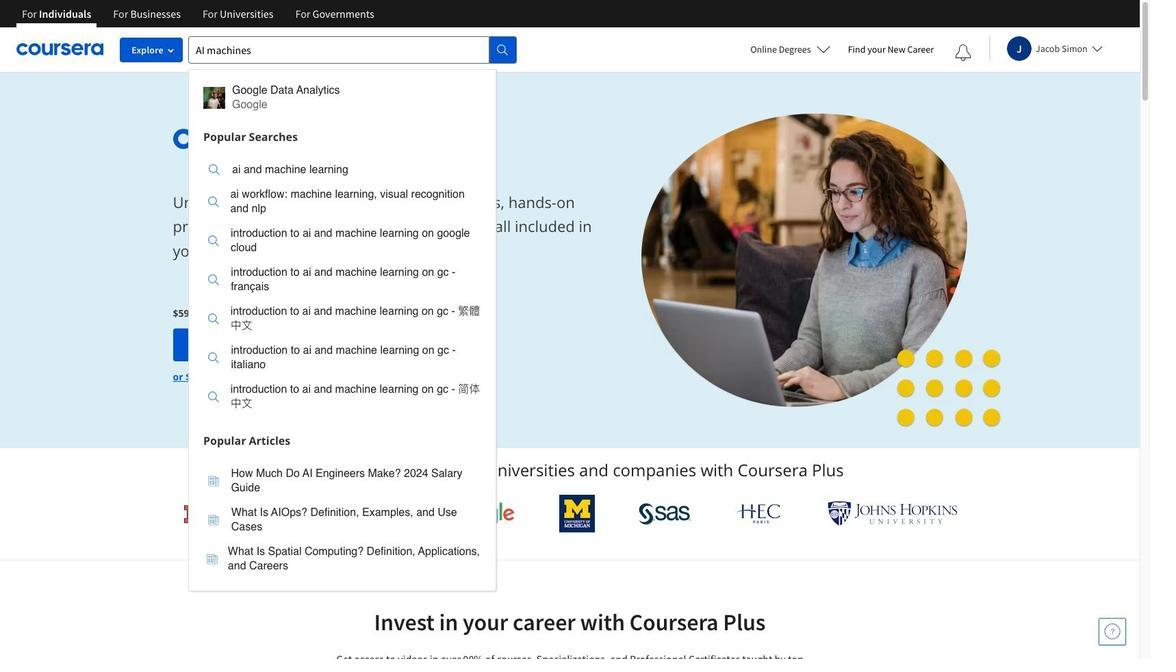 Task type: describe. For each thing, give the bounding box(es) containing it.
1 list box from the top
[[189, 149, 496, 428]]

university of illinois at urbana-champaign image
[[182, 503, 289, 525]]

What do you want to learn? text field
[[188, 36, 490, 63]]

hec paris image
[[735, 500, 783, 528]]

google image
[[441, 501, 515, 527]]

coursera plus image
[[173, 129, 381, 149]]

johns hopkins university image
[[827, 501, 958, 527]]

duke university image
[[333, 501, 397, 523]]

2 list box from the top
[[189, 453, 496, 591]]



Task type: vqa. For each thing, say whether or not it's contained in the screenshot.
the rightmost and
no



Task type: locate. For each thing, give the bounding box(es) containing it.
coursera image
[[16, 39, 103, 60]]

1 vertical spatial list box
[[189, 453, 496, 591]]

list box
[[189, 149, 496, 428], [189, 453, 496, 591]]

banner navigation
[[11, 0, 385, 38]]

None search field
[[188, 36, 517, 591]]

0 vertical spatial list box
[[189, 149, 496, 428]]

autocomplete results list box
[[188, 69, 496, 591]]

university of michigan image
[[559, 495, 595, 533]]

suggestion image image
[[203, 87, 225, 109], [209, 164, 220, 175], [208, 196, 219, 207], [208, 235, 219, 246], [208, 274, 219, 285], [208, 313, 219, 324], [208, 352, 219, 363], [208, 391, 219, 402], [208, 475, 219, 486], [208, 515, 219, 525], [207, 554, 218, 565]]

sas image
[[639, 503, 691, 525]]

help center image
[[1104, 624, 1121, 640]]



